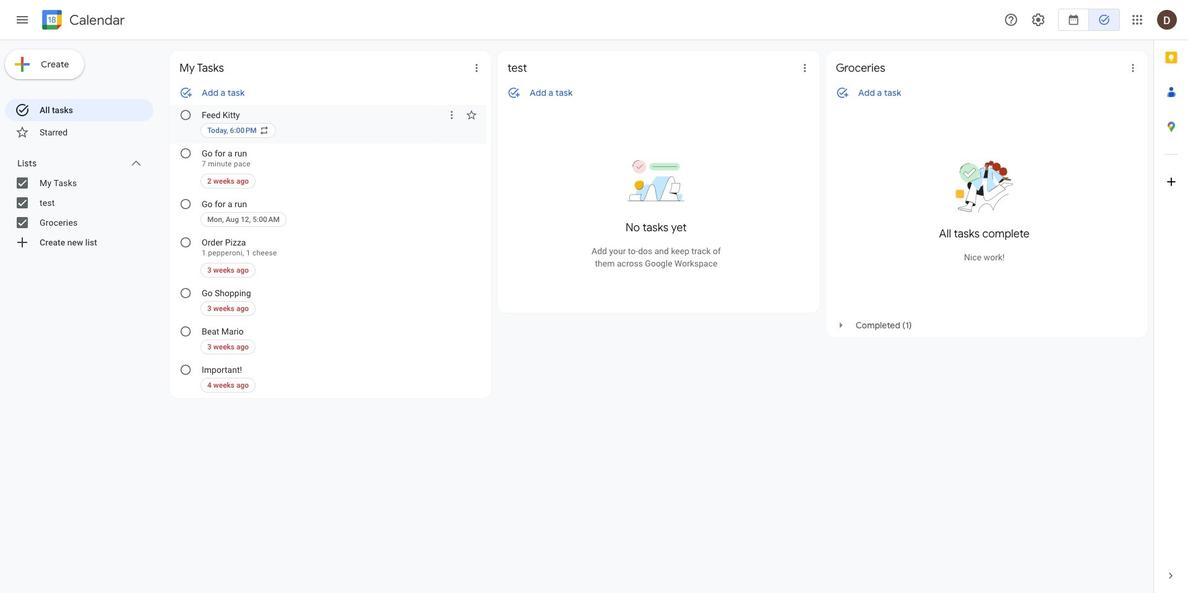 Task type: vqa. For each thing, say whether or not it's contained in the screenshot.
"17" to the right
no



Task type: describe. For each thing, give the bounding box(es) containing it.
heading inside calendar element
[[67, 13, 125, 28]]

tasks sidebar image
[[15, 12, 30, 27]]



Task type: locate. For each thing, give the bounding box(es) containing it.
settings menu image
[[1031, 12, 1046, 27]]

heading
[[67, 13, 125, 28]]

calendar element
[[40, 7, 125, 35]]

support menu image
[[1004, 12, 1019, 27]]

tab list
[[1154, 40, 1189, 559]]



